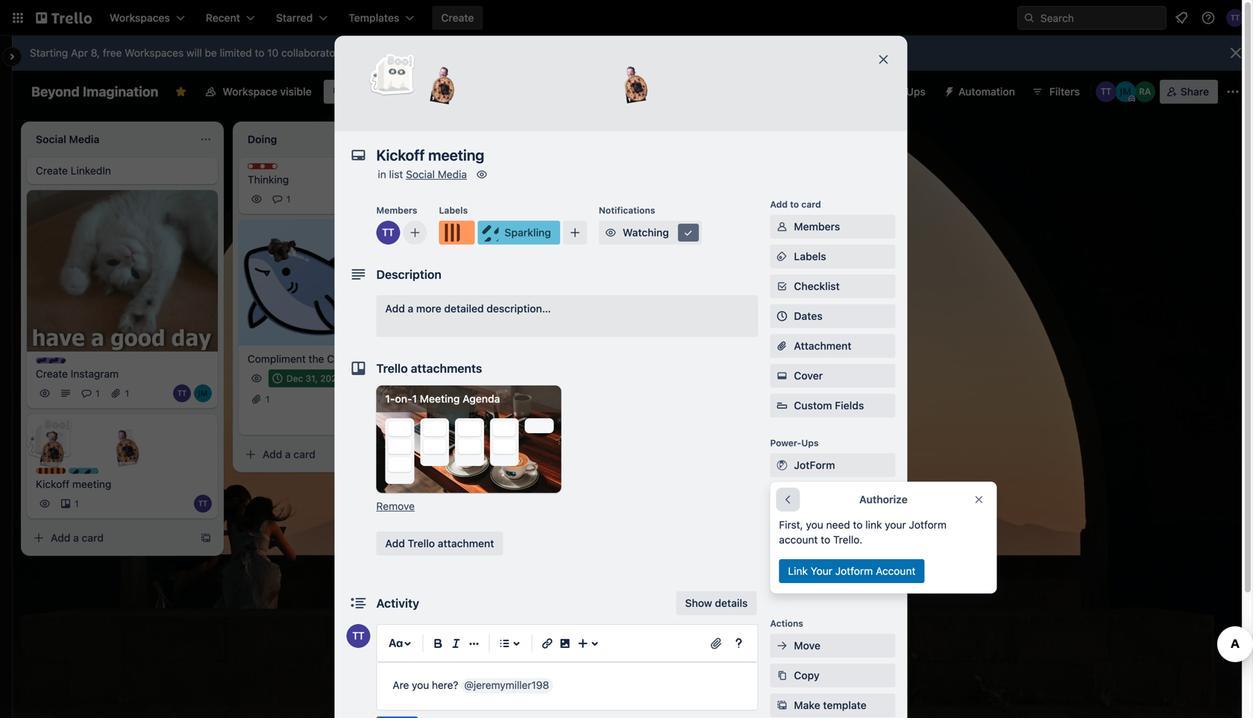 Task type: vqa. For each thing, say whether or not it's contained in the screenshot.
Workspace settings popup button
no



Task type: locate. For each thing, give the bounding box(es) containing it.
description…
[[487, 302, 551, 315]]

sm image down the 'notifications'
[[603, 225, 618, 240]]

1 vertical spatial create from template… image
[[200, 532, 212, 544]]

this card is a template.
[[477, 370, 576, 381]]

create instagram link
[[36, 367, 209, 382]]

lists image
[[496, 635, 514, 653]]

thinking link
[[248, 172, 421, 187]]

add members to card image
[[409, 225, 421, 240]]

0 horizontal spatial add a card
[[51, 532, 104, 544]]

media right in
[[438, 168, 467, 181]]

add a card
[[474, 404, 527, 416], [263, 448, 315, 461], [51, 532, 104, 544]]

ups up social media button
[[851, 489, 871, 501]]

0 vertical spatial ruby anderson (rubyanderson7) image
[[1134, 81, 1155, 102]]

1 horizontal spatial power-
[[816, 489, 851, 501]]

more formatting image
[[465, 635, 483, 653]]

sm image inside members link
[[775, 219, 790, 234]]

0 vertical spatial automation
[[959, 85, 1015, 98]]

0 vertical spatial power-ups
[[871, 85, 926, 98]]

2 vertical spatial create
[[36, 368, 68, 380]]

sm image inside labels link
[[775, 249, 790, 264]]

create left linkedin
[[36, 164, 68, 177]]

sm image down actions
[[775, 638, 790, 653]]

meeting
[[420, 393, 460, 405]]

1 vertical spatial trello
[[408, 537, 435, 550]]

1 down thoughts thinking
[[286, 194, 291, 204]]

social up add button at the right bottom
[[794, 550, 824, 562]]

1 vertical spatial automation
[[770, 527, 821, 538]]

add a card for the right create from template… image
[[263, 448, 315, 461]]

automation left filters button
[[959, 85, 1015, 98]]

0 vertical spatial labels
[[439, 205, 468, 216]]

1 horizontal spatial ups
[[851, 489, 871, 501]]

labels up checklist
[[794, 250, 826, 263]]

1 vertical spatial social
[[794, 550, 824, 562]]

1 vertical spatial add a card button
[[239, 443, 403, 467]]

media up button
[[826, 550, 856, 562]]

to left 10
[[255, 47, 264, 59]]

members inside members link
[[794, 220, 840, 233]]

1 vertical spatial ups
[[801, 438, 819, 448]]

sm image for labels
[[775, 249, 790, 264]]

0 horizontal spatial social
[[406, 168, 435, 181]]

ups up jotform
[[801, 438, 819, 448]]

add another list button
[[656, 122, 859, 154]]

sm image right power-ups button
[[938, 80, 959, 101]]

dec
[[286, 373, 303, 384]]

0 horizontal spatial media
[[438, 168, 467, 181]]

0 horizontal spatial jeremy miller (jeremymiller198) image
[[194, 385, 212, 403]]

1 horizontal spatial members
[[794, 220, 840, 233]]

social
[[406, 168, 435, 181], [794, 550, 824, 562]]

search image
[[1023, 12, 1035, 24]]

ups left "automation" button
[[906, 85, 926, 98]]

create for create instagram
[[36, 368, 68, 380]]

color: purple, title: none image
[[36, 358, 66, 364]]

meeting
[[72, 478, 111, 491]]

automation inside button
[[959, 85, 1015, 98]]

1 vertical spatial media
[[826, 550, 856, 562]]

image image
[[556, 635, 574, 653]]

1 horizontal spatial add a card button
[[239, 443, 403, 467]]

create for create linkedin
[[36, 164, 68, 177]]

editor toolbar toolbar
[[384, 632, 751, 656]]

create from template… image
[[412, 449, 424, 461], [200, 532, 212, 544]]

color: orange, title: none image
[[439, 221, 475, 245], [36, 468, 66, 474]]

trello up the 1- at the bottom left of page
[[376, 361, 408, 376]]

automation up "social media"
[[770, 527, 821, 538]]

0 vertical spatial power-
[[871, 85, 906, 98]]

create
[[441, 12, 474, 24], [36, 164, 68, 177], [36, 368, 68, 380]]

0 vertical spatial ups
[[906, 85, 926, 98]]

5
[[389, 373, 394, 384]]

labels
[[439, 205, 468, 216], [794, 250, 826, 263]]

0 horizontal spatial power-ups
[[770, 438, 819, 448]]

trello left attachment
[[408, 537, 435, 550]]

3
[[486, 317, 491, 327]]

attachment button
[[770, 334, 895, 358]]

add
[[683, 132, 703, 144], [770, 199, 788, 210], [385, 302, 405, 315], [474, 404, 494, 416], [263, 448, 282, 461], [794, 489, 814, 501], [51, 532, 70, 544], [385, 537, 405, 550], [794, 580, 814, 592]]

ruby anderson (rubyanderson7) image
[[1134, 81, 1155, 102], [406, 411, 424, 429]]

leftover
[[459, 296, 499, 309]]

you
[[412, 679, 429, 691]]

more
[[380, 47, 405, 59], [416, 302, 441, 315]]

https://media3.giphy.com/media/uzbc1merae75kv3oqd/100w.gif?cid=ad960664cgd8q560jl16i4tqsq6qk30rgh2t6st4j6ihzo35&ep=v1_stickers_search&rid=100w.gif&ct=s image right customize views image
[[430, 54, 485, 109]]

power-
[[871, 85, 906, 98], [770, 438, 801, 448], [816, 489, 851, 501]]

watching button
[[599, 221, 702, 245]]

create linkedin
[[36, 164, 111, 177]]

terry turtle (terryturtle) image
[[1226, 9, 1244, 27], [1096, 81, 1116, 102], [173, 385, 191, 403], [364, 411, 382, 429], [194, 495, 212, 513], [346, 624, 370, 648]]

0 horizontal spatial color: orange, title: none image
[[36, 468, 66, 474]]

add a card button for bottommost create from template… image
[[27, 526, 191, 550]]

sparkling right kickoff
[[84, 469, 124, 479]]

0 vertical spatial color: sky, title: "sparkling" element
[[478, 221, 560, 245]]

0 horizontal spatial power-
[[770, 438, 801, 448]]

sparkling
[[505, 226, 551, 239], [84, 469, 124, 479]]

0 horizontal spatial color: sky, title: "sparkling" element
[[69, 468, 124, 479]]

agenda
[[463, 393, 500, 405]]

checklist
[[794, 280, 840, 292]]

2023
[[320, 373, 342, 384]]

make template link
[[770, 694, 895, 718]]

sm image for automation
[[938, 80, 959, 101]]

2 vertical spatial ups
[[851, 489, 871, 501]]

1 right the 1- at the bottom left of page
[[412, 393, 417, 405]]

custom
[[794, 399, 832, 412]]

1 horizontal spatial sparkling
[[505, 226, 551, 239]]

make
[[794, 699, 820, 712]]

2 horizontal spatial power-
[[871, 85, 906, 98]]

1 horizontal spatial more
[[416, 302, 441, 315]]

1 horizontal spatial create from template… image
[[412, 449, 424, 461]]

2 vertical spatial add a card
[[51, 532, 104, 544]]

0 vertical spatial list
[[747, 132, 761, 144]]

add a card button for the right create from template… image
[[239, 443, 403, 467]]

1 horizontal spatial add a card
[[263, 448, 315, 461]]

jeremy miller (jeremymiller198) image
[[194, 385, 212, 403], [385, 411, 403, 429]]

italic ⌘i image
[[447, 635, 465, 653]]

actions
[[770, 618, 803, 629]]

1 horizontal spatial to
[[790, 199, 799, 210]]

power-ups inside button
[[871, 85, 926, 98]]

labels down the social media link
[[439, 205, 468, 216]]

1 vertical spatial create
[[36, 164, 68, 177]]

detailed
[[444, 302, 484, 315]]

members down add to card
[[794, 220, 840, 233]]

terry turtle (terryturtle) image
[[376, 221, 400, 245]]

sm image left copy
[[775, 668, 790, 683]]

0 vertical spatial add a card button
[[451, 398, 615, 422]]

1 vertical spatial labels
[[794, 250, 826, 263]]

0 vertical spatial color: orange, title: none image
[[439, 221, 475, 245]]

attach and insert link image
[[709, 636, 724, 651]]

Main content area, start typing to enter text. text field
[[393, 677, 742, 694]]

0 vertical spatial add a card
[[474, 404, 527, 416]]

more right learn
[[380, 47, 405, 59]]

1 horizontal spatial jeremy miller (jeremymiller198) image
[[385, 411, 403, 429]]

sm image
[[775, 219, 790, 234], [681, 225, 696, 240], [775, 249, 790, 264], [775, 368, 790, 383], [775, 458, 790, 473], [775, 698, 790, 713]]

sm image
[[938, 80, 959, 101], [474, 167, 489, 182], [603, 225, 618, 240], [775, 638, 790, 653], [775, 668, 790, 683]]

0 horizontal spatial create from template… image
[[200, 532, 212, 544]]

1 vertical spatial jeremy miller (jeremymiller198) image
[[385, 411, 403, 429]]

add trello attachment button
[[376, 532, 503, 556]]

ruby anderson (rubyanderson7) image down on-
[[406, 411, 424, 429]]

copy link
[[770, 664, 895, 688]]

0 horizontal spatial sparkling
[[84, 469, 124, 479]]

2 vertical spatial power-
[[816, 489, 851, 501]]

will
[[186, 47, 202, 59]]

media inside button
[[826, 550, 856, 562]]

pete ghost image
[[368, 51, 416, 98]]

to
[[255, 47, 264, 59], [790, 199, 799, 210]]

collaborator
[[438, 47, 496, 59]]

0 horizontal spatial add a card button
[[27, 526, 191, 550]]

cover
[[794, 370, 823, 382]]

learn
[[350, 47, 377, 59]]

details
[[715, 597, 748, 609]]

card
[[801, 199, 821, 210], [498, 370, 516, 381], [505, 404, 527, 416], [294, 448, 315, 461], [82, 532, 104, 544]]

color: sky, title: "sparkling" element
[[478, 221, 560, 245], [69, 468, 124, 479]]

sm image inside copy link
[[775, 668, 790, 683]]

color: orange, title: none image right add members to card 'icon'
[[439, 221, 475, 245]]

0 vertical spatial members
[[376, 205, 417, 216]]

1 vertical spatial more
[[416, 302, 441, 315]]

show details link
[[676, 592, 757, 615]]

sm image inside cover link
[[775, 368, 790, 383]]

open information menu image
[[1201, 10, 1216, 25]]

0 vertical spatial sparkling
[[505, 226, 551, 239]]

sm image inside watching button
[[603, 225, 618, 240]]

fields
[[835, 399, 864, 412]]

apr
[[71, 47, 88, 59]]

attachment
[[794, 340, 852, 352]]

0 horizontal spatial automation
[[770, 527, 821, 538]]

ruby anderson (rubyanderson7) image left share button
[[1134, 81, 1155, 102]]

0 vertical spatial media
[[438, 168, 467, 181]]

list right in
[[389, 168, 403, 181]]

1 horizontal spatial labels
[[794, 250, 826, 263]]

workspace visible
[[223, 85, 312, 98]]

sm image inside "automation" button
[[938, 80, 959, 101]]

0 notifications image
[[1173, 9, 1190, 27]]

0 horizontal spatial more
[[380, 47, 405, 59]]

0
[[477, 317, 483, 327]]

sm image inside move link
[[775, 638, 790, 653]]

2 horizontal spatial add a card
[[474, 404, 527, 416]]

authorize
[[859, 493, 908, 506]]

1 horizontal spatial social
[[794, 550, 824, 562]]

to up members link
[[790, 199, 799, 210]]

0 horizontal spatial ruby anderson (rubyanderson7) image
[[406, 411, 424, 429]]

create up collaborator on the left top
[[441, 12, 474, 24]]

thinking
[[248, 173, 289, 186]]

attachment
[[438, 537, 494, 550]]

compliment the chef link
[[248, 352, 421, 367]]

1 vertical spatial add a card
[[263, 448, 315, 461]]

Dec 31, 2023 checkbox
[[269, 370, 347, 387]]

1 vertical spatial ruby anderson (rubyanderson7) image
[[406, 411, 424, 429]]

1 horizontal spatial automation
[[959, 85, 1015, 98]]

sm image for make template
[[775, 698, 790, 713]]

1 horizontal spatial color: sky, title: "sparkling" element
[[478, 221, 560, 245]]

social inside button
[[794, 550, 824, 562]]

create down color: purple, title: none icon
[[36, 368, 68, 380]]

sparkling for bottom color: sky, title: "sparkling" element
[[84, 469, 124, 479]]

1 vertical spatial sparkling
[[84, 469, 124, 479]]

1 horizontal spatial list
[[747, 132, 761, 144]]

more left detailed
[[416, 302, 441, 315]]

1 vertical spatial list
[[389, 168, 403, 181]]

color: orange, title: none image up kickoff
[[36, 468, 66, 474]]

labels inside labels link
[[794, 250, 826, 263]]

1 down the instagram
[[95, 388, 100, 399]]

https://media3.giphy.com/media/uzbc1merae75kv3oqd/100w.gif?cid=ad960664cgd8q560jl16i4tqsq6qk30rgh2t6st4j6ihzo35&ep=v1_stickers_search&rid=100w.gif&ct=s image
[[620, 49, 674, 104], [430, 54, 485, 109]]

add a more detailed description… link
[[376, 295, 758, 337]]

sm image inside "make template" link
[[775, 698, 790, 713]]

0 horizontal spatial labels
[[439, 205, 468, 216]]

are you here? @jeremymiller198
[[393, 679, 549, 691]]

0 vertical spatial social
[[406, 168, 435, 181]]

thoughts
[[263, 164, 304, 175]]

1 vertical spatial members
[[794, 220, 840, 233]]

1 down compliment on the left
[[266, 394, 270, 405]]

kickoff
[[36, 478, 69, 491]]

1 horizontal spatial power-ups
[[871, 85, 926, 98]]

2 horizontal spatial ups
[[906, 85, 926, 98]]

1 horizontal spatial media
[[826, 550, 856, 562]]

0 vertical spatial create
[[441, 12, 474, 24]]

primary element
[[0, 0, 1253, 36]]

1
[[286, 194, 291, 204], [95, 388, 100, 399], [125, 388, 129, 399], [412, 393, 417, 405], [266, 394, 270, 405], [75, 499, 79, 509]]

list right 'another'
[[747, 132, 761, 144]]

Search field
[[1035, 7, 1166, 29]]

about
[[408, 47, 435, 59]]

template
[[823, 699, 867, 712]]

https://media3.giphy.com/media/uzbc1merae75kv3oqd/100w.gif?cid=ad960664cgd8q560jl16i4tqsq6qk30rgh2t6st4j6ihzo35&ep=v1_stickers_search&rid=100w.gif&ct=s image down primary element
[[620, 49, 674, 104]]

0 vertical spatial create from template… image
[[412, 449, 424, 461]]

custom fields button
[[770, 398, 895, 413]]

ups
[[906, 85, 926, 98], [801, 438, 819, 448], [851, 489, 871, 501]]

social media link
[[406, 168, 467, 181]]

0 horizontal spatial to
[[255, 47, 264, 59]]

members up terry turtle (terryturtle) image
[[376, 205, 417, 216]]

in list social media
[[378, 168, 467, 181]]

None text field
[[369, 142, 861, 169]]

starting
[[30, 47, 68, 59]]

show menu image
[[1226, 84, 1240, 99]]

create inside button
[[441, 12, 474, 24]]

compliment the chef
[[248, 353, 350, 365]]

0 vertical spatial to
[[255, 47, 264, 59]]

board link
[[324, 80, 387, 104]]

template.
[[536, 370, 576, 381]]

1 horizontal spatial color: orange, title: none image
[[439, 221, 475, 245]]

social right in
[[406, 168, 435, 181]]

2 vertical spatial add a card button
[[27, 526, 191, 550]]

0 3
[[477, 317, 491, 327]]

list inside button
[[747, 132, 761, 144]]

power-ups button
[[841, 80, 935, 104]]

sparkling up pie
[[505, 226, 551, 239]]

0 horizontal spatial ups
[[801, 438, 819, 448]]

board
[[349, 85, 378, 98]]

1 vertical spatial color: sky, title: "sparkling" element
[[69, 468, 124, 479]]



Task type: describe. For each thing, give the bounding box(es) containing it.
1-on-1 meeting agenda link
[[376, 386, 561, 493]]

jotform
[[794, 459, 835, 471]]

1 horizontal spatial ruby anderson (rubyanderson7) image
[[1134, 81, 1155, 102]]

watching
[[623, 226, 669, 239]]

10
[[267, 47, 278, 59]]

8,
[[91, 47, 100, 59]]

instagram
[[71, 368, 119, 380]]

0 vertical spatial more
[[380, 47, 405, 59]]

create button
[[432, 6, 483, 30]]

2 horizontal spatial add a card button
[[451, 398, 615, 422]]

beyond
[[31, 84, 80, 100]]

0 vertical spatial trello
[[376, 361, 408, 376]]

customize views image
[[394, 84, 409, 99]]

sparkling for the topmost color: sky, title: "sparkling" element
[[505, 226, 551, 239]]

add power-ups link
[[770, 483, 895, 507]]

remove link
[[376, 500, 415, 512]]

on-
[[395, 393, 412, 405]]

are
[[393, 679, 409, 691]]

activity
[[376, 596, 419, 611]]

workspace visible button
[[196, 80, 321, 104]]

kickoff meeting
[[36, 478, 111, 491]]

create for create
[[441, 12, 474, 24]]

social media
[[794, 550, 856, 562]]

31,
[[306, 373, 318, 384]]

visible
[[280, 85, 312, 98]]

add button
[[794, 580, 849, 592]]

sm image for jotform
[[775, 458, 790, 473]]

1 vertical spatial power-ups
[[770, 438, 819, 448]]

beyond imagination
[[31, 84, 158, 100]]

kickoff meeting link
[[36, 477, 209, 492]]

1 down create instagram link
[[125, 388, 129, 399]]

text styles image
[[387, 635, 405, 653]]

1 down kickoff meeting
[[75, 499, 79, 509]]

here?
[[432, 679, 458, 691]]

is
[[519, 370, 526, 381]]

automation button
[[938, 80, 1024, 104]]

workspace
[[223, 85, 277, 98]]

power- inside button
[[871, 85, 906, 98]]

collaborators.
[[281, 47, 347, 59]]

show
[[685, 597, 712, 609]]

checklist button
[[770, 274, 895, 298]]

@jeremymiller198
[[464, 679, 549, 691]]

the
[[309, 353, 324, 365]]

thoughts thinking
[[248, 164, 304, 186]]

trello attachments
[[376, 361, 482, 376]]

sm image for move
[[775, 638, 790, 653]]

link image
[[538, 635, 556, 653]]

open help dialog image
[[730, 635, 748, 653]]

share
[[1181, 85, 1209, 98]]

this
[[477, 370, 495, 381]]

filters button
[[1027, 80, 1084, 104]]

button
[[816, 580, 849, 592]]

cover link
[[770, 364, 895, 388]]

compliment
[[248, 353, 306, 365]]

add power-ups
[[794, 489, 871, 501]]

limited
[[220, 47, 252, 59]]

1 vertical spatial power-
[[770, 438, 801, 448]]

0 horizontal spatial https://media3.giphy.com/media/uzbc1merae75kv3oqd/100w.gif?cid=ad960664cgd8q560jl16i4tqsq6qk30rgh2t6st4j6ihzo35&ep=v1_stickers_search&rid=100w.gif&ct=s image
[[430, 54, 485, 109]]

another
[[706, 132, 744, 144]]

make template
[[794, 699, 867, 712]]

be
[[205, 47, 217, 59]]

0 horizontal spatial members
[[376, 205, 417, 216]]

workspaces
[[125, 47, 184, 59]]

share button
[[1160, 80, 1218, 104]]

move
[[794, 640, 821, 652]]

create instagram
[[36, 368, 119, 380]]

show details
[[685, 597, 748, 609]]

0 vertical spatial jeremy miller (jeremymiller198) image
[[194, 385, 212, 403]]

dates
[[794, 310, 823, 322]]

Board name text field
[[24, 80, 166, 104]]

custom fields
[[794, 399, 864, 412]]

imagination
[[83, 84, 158, 100]]

1 vertical spatial color: orange, title: none image
[[36, 468, 66, 474]]

trello inside button
[[408, 537, 435, 550]]

add a more detailed description…
[[385, 302, 551, 315]]

sm image for copy
[[775, 668, 790, 683]]

0 horizontal spatial list
[[389, 168, 403, 181]]

filters
[[1049, 85, 1080, 98]]

in
[[378, 168, 386, 181]]

add a card for bottommost create from template… image
[[51, 532, 104, 544]]

color: bold red, title: "thoughts" element
[[248, 163, 304, 175]]

sm image for cover
[[775, 368, 790, 383]]

back to home image
[[36, 6, 92, 30]]

sm image for watching
[[603, 225, 618, 240]]

attachments
[[411, 361, 482, 376]]

dates button
[[770, 304, 895, 328]]

members link
[[770, 215, 895, 239]]

1-on-1 meeting agenda
[[385, 393, 500, 405]]

free
[[103, 47, 122, 59]]

limits
[[499, 47, 524, 59]]

move link
[[770, 634, 895, 658]]

learn more about collaborator limits link
[[350, 47, 524, 59]]

1 vertical spatial to
[[790, 199, 799, 210]]

ups inside button
[[906, 85, 926, 98]]

1 horizontal spatial https://media3.giphy.com/media/uzbc1merae75kv3oqd/100w.gif?cid=ad960664cgd8q560jl16i4tqsq6qk30rgh2t6st4j6ihzo35&ep=v1_stickers_search&rid=100w.gif&ct=s image
[[620, 49, 674, 104]]

jeremy miller (jeremymiller198) image
[[1115, 81, 1136, 102]]

pie
[[502, 296, 517, 309]]

sm image inside watching button
[[681, 225, 696, 240]]

sm image for members
[[775, 219, 790, 234]]

1-
[[385, 393, 395, 405]]

bold ⌘b image
[[429, 635, 447, 653]]

add another list
[[683, 132, 761, 144]]

star or unstar board image
[[175, 86, 187, 98]]

dec 31, 2023
[[286, 373, 342, 384]]

sm image right the social media link
[[474, 167, 489, 182]]

create linkedin link
[[36, 163, 209, 178]]

labels link
[[770, 245, 895, 269]]

linkedin
[[71, 164, 111, 177]]



